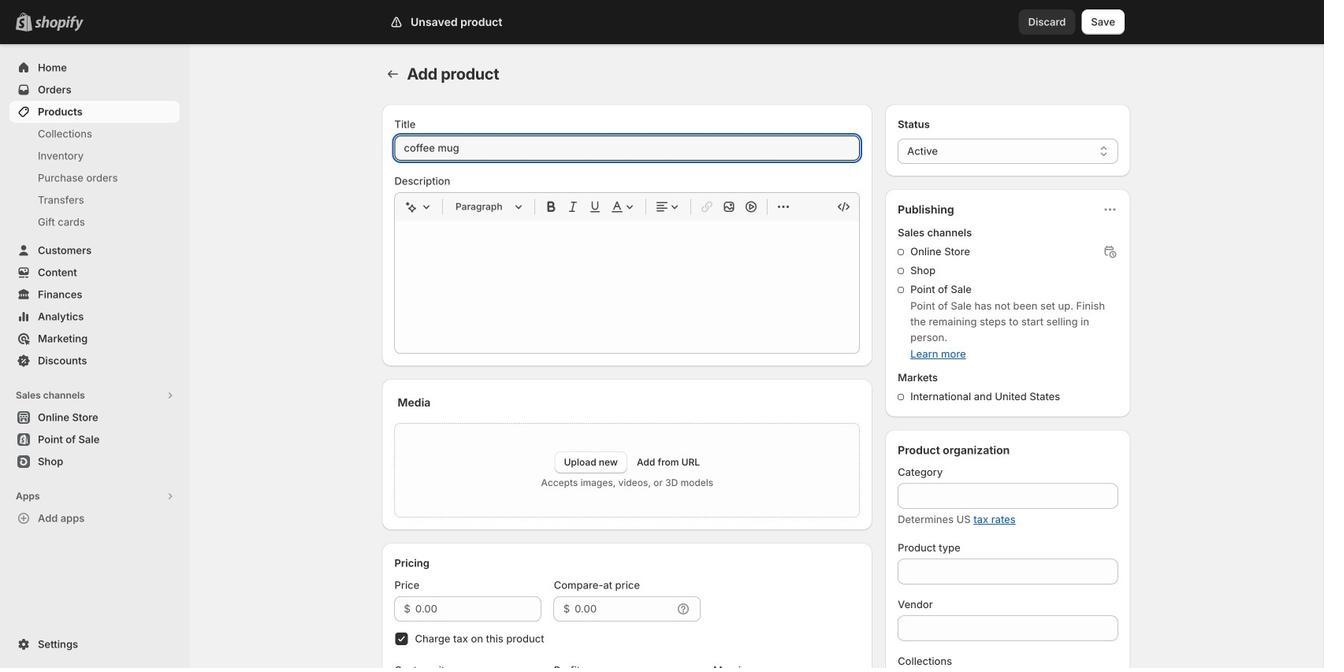 Task type: describe. For each thing, give the bounding box(es) containing it.
  text field
[[415, 597, 541, 622]]

  text field
[[575, 597, 672, 622]]

Short sleeve t-shirt text field
[[395, 136, 860, 161]]

shopify image
[[35, 16, 84, 31]]



Task type: locate. For each thing, give the bounding box(es) containing it.
None text field
[[898, 484, 1118, 509], [898, 559, 1118, 585], [898, 484, 1118, 509], [898, 559, 1118, 585]]

None text field
[[898, 616, 1118, 641]]



Task type: vqa. For each thing, say whether or not it's contained in the screenshot.
Shopify image
yes



